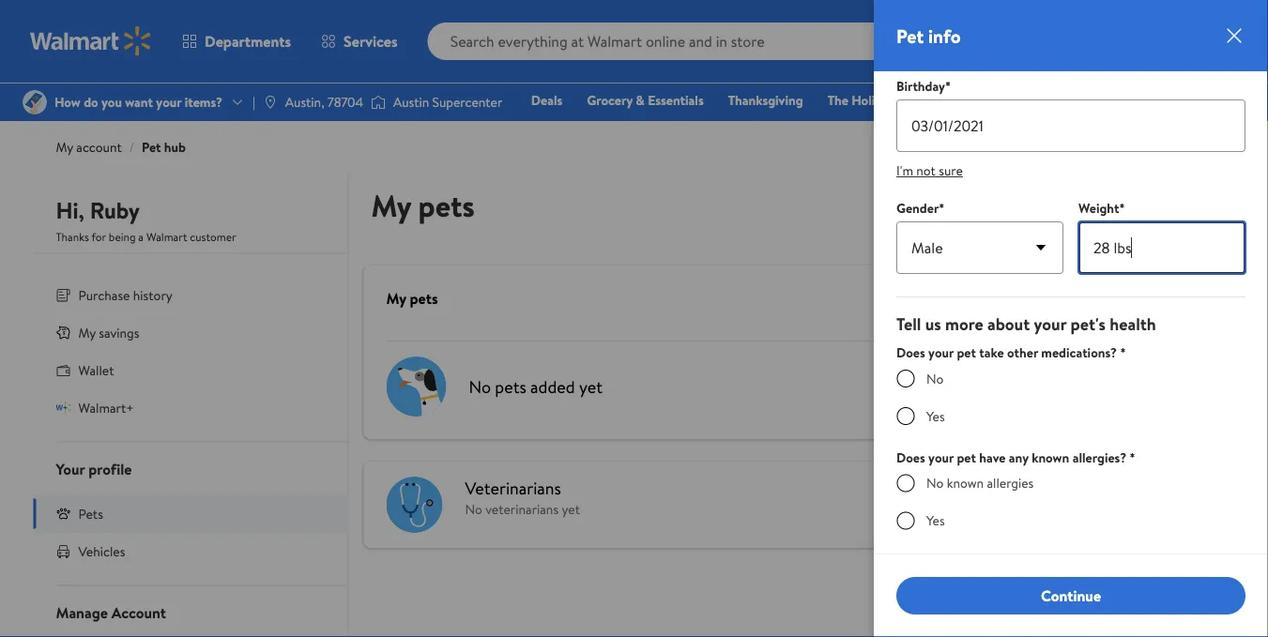 Task type: locate. For each thing, give the bounding box(es) containing it.
0 vertical spatial have
[[980, 449, 1006, 467]]

profile
[[88, 459, 132, 479]]

1 vertical spatial any
[[1009, 554, 1029, 572]]

1 vertical spatial *
[[1130, 449, 1136, 467]]

my account / pet hub
[[56, 138, 186, 156]]

being
[[109, 229, 136, 245]]

1 vertical spatial have
[[980, 554, 1006, 572]]

does for does your pet have any known allergies? *
[[897, 449, 926, 467]]

0 vertical spatial pet
[[957, 344, 977, 363]]

no for no
[[927, 370, 944, 388]]

not
[[917, 162, 936, 180]]

0 vertical spatial yet
[[579, 375, 603, 399]]

0 vertical spatial yes
[[927, 408, 945, 426]]

1 any from the top
[[1009, 449, 1029, 467]]

veterinarians
[[465, 477, 561, 501]]

your down no known allergies
[[929, 554, 954, 572]]

have left medical
[[980, 554, 1006, 572]]

1 option group from the top
[[897, 370, 1246, 426]]

option group containing no known allergies
[[897, 475, 1246, 531]]

yes radio for no
[[897, 408, 916, 426]]

0 horizontal spatial *
[[1121, 344, 1126, 363]]

1 yes from the top
[[927, 408, 945, 426]]

yes inside has allergies element
[[927, 512, 945, 531]]

icon image inside pets link
[[56, 506, 71, 521]]

home
[[1203, 91, 1238, 109]]

yes radio for no known allergies
[[897, 512, 916, 531]]

toy
[[1128, 91, 1147, 109]]

no known allergies
[[927, 475, 1034, 493]]

*
[[1121, 344, 1126, 363], [1130, 449, 1136, 467], [1149, 554, 1155, 572]]

1 yes radio from the top
[[897, 408, 916, 426]]

icon image
[[56, 325, 71, 340], [56, 400, 71, 415], [56, 506, 71, 521]]

pet up no known allergies
[[957, 449, 977, 467]]

yet right added on the left bottom
[[579, 375, 603, 399]]

pet info
[[897, 23, 961, 49]]

yes radio down no known allergies radio
[[897, 512, 916, 531]]

icon image left the pets
[[56, 506, 71, 521]]

option group down allergies?
[[897, 475, 1246, 531]]

0 vertical spatial any
[[1009, 449, 1029, 467]]

pets
[[418, 185, 475, 226], [410, 288, 438, 309], [495, 375, 527, 399]]

2 does from the top
[[897, 449, 926, 467]]

1 vertical spatial my pets
[[386, 288, 438, 309]]

the holiday shop
[[828, 91, 927, 109]]

0 vertical spatial *
[[1121, 344, 1126, 363]]

option group down the 'medications?'
[[897, 370, 1246, 426]]

no left added on the left bottom
[[469, 375, 491, 399]]

no
[[927, 370, 944, 388], [469, 375, 491, 399], [927, 475, 944, 493], [465, 501, 483, 519]]

your
[[56, 459, 85, 479]]

2 icon image from the top
[[56, 400, 71, 415]]

3 does from the top
[[897, 554, 926, 572]]

2 horizontal spatial *
[[1149, 554, 1155, 572]]

1 pet from the top
[[957, 344, 977, 363]]

yes for no
[[927, 408, 945, 426]]

walmart+
[[78, 399, 134, 417]]

pet for no known allergies
[[957, 449, 977, 467]]

yes inside has medications 'element'
[[927, 408, 945, 426]]

does up no radio
[[897, 344, 926, 363]]

your up no known allergies
[[929, 449, 954, 467]]

1 does from the top
[[897, 344, 926, 363]]

add button
[[1175, 288, 1198, 318]]

pet left take
[[957, 344, 977, 363]]

known inside 'no allergies' element
[[947, 475, 984, 493]]

your down the us
[[929, 344, 954, 363]]

1 vertical spatial known
[[947, 475, 984, 493]]

any
[[1009, 449, 1029, 467], [1009, 554, 1029, 572]]

shop
[[899, 91, 927, 109], [1150, 91, 1179, 109]]

yes radio down no radio
[[897, 408, 916, 426]]

* right conditions?
[[1149, 554, 1155, 572]]

* right allergies?
[[1130, 449, 1136, 467]]

vet photo image
[[386, 477, 443, 533]]

1 vertical spatial icon image
[[56, 400, 71, 415]]

medical
[[1032, 554, 1077, 572]]

icon image inside my savings link
[[56, 325, 71, 340]]

0 horizontal spatial known
[[947, 475, 984, 493]]

icon image inside walmart+ link
[[56, 400, 71, 415]]

pet
[[957, 344, 977, 363], [957, 449, 977, 467], [957, 554, 977, 572]]

i'm not sure button
[[897, 162, 963, 198]]

known
[[1032, 449, 1070, 467], [947, 475, 984, 493]]

0 horizontal spatial shop
[[899, 91, 927, 109]]

2 vertical spatial icon image
[[56, 506, 71, 521]]

known up 'no allergies' element
[[1032, 449, 1070, 467]]

any left medical
[[1009, 554, 1029, 572]]

shop right holiday
[[899, 91, 927, 109]]

yes down no known allergies
[[927, 512, 945, 531]]

grocery & essentials link
[[579, 90, 713, 110]]

* for conditions?
[[1149, 554, 1155, 572]]

1 vertical spatial yes
[[927, 512, 945, 531]]

2 any from the top
[[1009, 554, 1029, 572]]

have
[[980, 449, 1006, 467], [980, 554, 1006, 572]]

2 vertical spatial does
[[897, 554, 926, 572]]

sure
[[939, 162, 963, 180]]

no right no known allergies radio
[[927, 475, 944, 493]]

1 vertical spatial pet
[[957, 449, 977, 467]]

your left pet's
[[1034, 313, 1067, 337]]

yes up no known allergies
[[927, 408, 945, 426]]

have for known
[[980, 449, 1006, 467]]

have up no known allergies
[[980, 449, 1006, 467]]

1 have from the top
[[980, 449, 1006, 467]]

home fashion
[[954, 91, 1238, 136]]

2 have from the top
[[980, 554, 1006, 572]]

does down no known allergies radio
[[897, 554, 926, 572]]

1 vertical spatial option group
[[897, 475, 1246, 531]]

pet right / in the top left of the page
[[142, 138, 161, 156]]

hub
[[164, 138, 186, 156]]

my pets
[[371, 185, 475, 226], [386, 288, 438, 309]]

pet for no
[[957, 344, 977, 363]]

option group
[[897, 370, 1246, 426], [897, 475, 1246, 531]]

purchase history link
[[33, 277, 348, 314]]

0 vertical spatial pet
[[897, 23, 924, 49]]

vehicles link
[[33, 533, 348, 571]]

yet
[[579, 375, 603, 399], [562, 501, 580, 519]]

1 horizontal spatial *
[[1130, 449, 1136, 467]]

0 vertical spatial does
[[897, 344, 926, 363]]

1 shop from the left
[[899, 91, 927, 109]]

does up no known allergies radio
[[897, 449, 926, 467]]

known left allergies
[[947, 475, 984, 493]]

your for does your pet have any known allergies? *
[[929, 449, 954, 467]]

Yes radio
[[897, 408, 916, 426], [897, 512, 916, 531]]

2 yes from the top
[[927, 512, 945, 531]]

1 horizontal spatial shop
[[1150, 91, 1179, 109]]

any up allergies
[[1009, 449, 1029, 467]]

0 horizontal spatial pet
[[142, 138, 161, 156]]

customer
[[190, 229, 236, 245]]

0 vertical spatial option group
[[897, 370, 1246, 426]]

Walmart Site-Wide search field
[[428, 23, 951, 60]]

the holiday shop link
[[820, 90, 936, 110]]

a
[[138, 229, 144, 245]]

* down health
[[1121, 344, 1126, 363]]

pet
[[897, 23, 924, 49], [142, 138, 161, 156]]

2 option group from the top
[[897, 475, 1246, 531]]

2 vertical spatial *
[[1149, 554, 1155, 572]]

yes
[[927, 408, 945, 426], [927, 512, 945, 531]]

does for does your pet have any medical conditions? *
[[897, 554, 926, 572]]

2 vertical spatial pet
[[957, 554, 977, 572]]

no right no radio
[[927, 370, 944, 388]]

Weight* text field
[[1079, 222, 1246, 275]]

no left veterinarians
[[465, 501, 483, 519]]

yet right veterinarians
[[562, 501, 580, 519]]

1 vertical spatial yet
[[562, 501, 580, 519]]

1 vertical spatial does
[[897, 449, 926, 467]]

purchase
[[78, 286, 130, 304]]

option group containing no
[[897, 370, 1246, 426]]

does your pet have any known allergies? *
[[897, 449, 1136, 467]]

No known allergies radio
[[897, 475, 916, 494]]

3 icon image from the top
[[56, 506, 71, 521]]

manage account
[[56, 602, 166, 623]]

toy shop link
[[1119, 90, 1187, 110]]

has allergies element
[[897, 512, 1246, 531]]

does
[[897, 344, 926, 363], [897, 449, 926, 467], [897, 554, 926, 572]]

0 vertical spatial known
[[1032, 449, 1070, 467]]

account
[[111, 602, 166, 623]]

pet down no known allergies
[[957, 554, 977, 572]]

shop right toy
[[1150, 91, 1179, 109]]

1 vertical spatial yes radio
[[897, 512, 916, 531]]

weight*
[[1079, 200, 1126, 218]]

does your pet take other medications? *
[[897, 344, 1126, 363]]

pet left info
[[897, 23, 924, 49]]

2 pet from the top
[[957, 449, 977, 467]]

6
[[1226, 21, 1232, 37]]

1 vertical spatial pet
[[142, 138, 161, 156]]

2 yes radio from the top
[[897, 512, 916, 531]]

yet inside veterinarians no veterinarians yet
[[562, 501, 580, 519]]

icon image left my savings
[[56, 325, 71, 340]]

no pets added yet
[[469, 375, 603, 399]]

0 vertical spatial icon image
[[56, 325, 71, 340]]

1 horizontal spatial pet
[[897, 23, 924, 49]]

pet inside dialog
[[897, 23, 924, 49]]

my
[[56, 138, 73, 156], [371, 185, 411, 226], [386, 288, 406, 309], [78, 324, 96, 342]]

icon image left walmart+
[[56, 400, 71, 415]]

1 icon image from the top
[[56, 325, 71, 340]]

0 vertical spatial yes radio
[[897, 408, 916, 426]]

0 vertical spatial my pets
[[371, 185, 475, 226]]

more
[[946, 313, 984, 337]]

walmart
[[146, 229, 187, 245]]



Task type: describe. For each thing, give the bounding box(es) containing it.
does for does your pet take other medications? *
[[897, 344, 926, 363]]

essentials
[[648, 91, 704, 109]]

* for allergies?
[[1130, 449, 1136, 467]]

$19.14
[[1211, 47, 1233, 60]]

/
[[129, 138, 134, 156]]

toy shop
[[1128, 91, 1179, 109]]

pet hub link
[[142, 138, 186, 156]]

no for no pets added yet
[[469, 375, 491, 399]]

fashion link
[[945, 116, 1006, 137]]

2 shop from the left
[[1150, 91, 1179, 109]]

gender*
[[897, 200, 945, 218]]

medications?
[[1042, 344, 1118, 363]]

thanksgiving
[[728, 91, 804, 109]]

grocery & essentials
[[587, 91, 704, 109]]

added
[[531, 375, 575, 399]]

my savings
[[78, 324, 139, 342]]

icon image for my savings
[[56, 325, 71, 340]]

tell us more about your pet's health
[[897, 313, 1157, 337]]

has medications element
[[897, 408, 1246, 426]]

conditions?
[[1080, 554, 1146, 572]]

deals
[[531, 91, 563, 109]]

yet for veterinarians no veterinarians yet
[[562, 501, 580, 519]]

holiday
[[852, 91, 895, 109]]

veterinarians
[[486, 501, 559, 519]]

no allergies element
[[897, 475, 1246, 494]]

no medications element
[[897, 370, 1246, 389]]

&
[[636, 91, 645, 109]]

tell
[[897, 313, 922, 337]]

vehicles
[[78, 542, 125, 561]]

walmart image
[[30, 26, 152, 56]]

ruby
[[90, 195, 140, 226]]

manage
[[56, 602, 108, 623]]

birthday*
[[897, 77, 951, 96]]

any for medical
[[1009, 554, 1029, 572]]

yes for no known allergies
[[927, 512, 945, 531]]

my savings link
[[33, 314, 348, 352]]

deals link
[[523, 90, 571, 110]]

home link
[[1195, 90, 1246, 110]]

your for does your pet have any medical conditions? *
[[929, 554, 954, 572]]

i'm
[[897, 162, 914, 180]]

finder
[[978, 91, 1015, 109]]

any for known
[[1009, 449, 1029, 467]]

your for does your pet take other medications? *
[[929, 344, 954, 363]]

info
[[929, 23, 961, 49]]

continue button
[[897, 578, 1246, 615]]

2 vertical spatial pets
[[495, 375, 527, 399]]

hi, ruby thanks for being a walmart customer
[[56, 195, 236, 245]]

continue
[[1041, 586, 1102, 606]]

us
[[926, 313, 942, 337]]

health
[[1110, 313, 1157, 337]]

0 vertical spatial pets
[[418, 185, 475, 226]]

wallet
[[78, 361, 114, 379]]

1 horizontal spatial known
[[1032, 449, 1070, 467]]

your profile
[[56, 459, 132, 479]]

add
[[1175, 294, 1198, 312]]

pet info dialog
[[874, 0, 1269, 638]]

wallet link
[[33, 352, 348, 389]]

hi,
[[56, 195, 84, 226]]

take
[[980, 344, 1005, 363]]

3 pet from the top
[[957, 554, 977, 572]]

no inside veterinarians no veterinarians yet
[[465, 501, 483, 519]]

the
[[828, 91, 849, 109]]

icon image for pets
[[56, 506, 71, 521]]

Search search field
[[428, 23, 951, 60]]

account
[[76, 138, 122, 156]]

fashion
[[954, 117, 997, 136]]

1 vertical spatial pets
[[410, 288, 438, 309]]

about
[[988, 313, 1030, 337]]

walmart+ link
[[33, 389, 348, 427]]

purchase history
[[78, 286, 173, 304]]

pet's
[[1071, 313, 1106, 337]]

gift finder link
[[943, 90, 1024, 110]]

grocery
[[587, 91, 633, 109]]

my account link
[[56, 138, 122, 156]]

option group for medications?
[[897, 370, 1246, 426]]

thanks
[[56, 229, 89, 245]]

icon image for walmart+
[[56, 400, 71, 415]]

does your pet have any medical conditions? *
[[897, 554, 1155, 572]]

yet for no pets added yet
[[579, 375, 603, 399]]

savings
[[99, 324, 139, 342]]

history
[[133, 286, 173, 304]]

thanksgiving link
[[720, 90, 812, 110]]

pets
[[78, 505, 103, 523]]

other
[[1008, 344, 1039, 363]]

allergies
[[987, 475, 1034, 493]]

hi, ruby link
[[56, 195, 140, 234]]

gift
[[952, 91, 975, 109]]

veterinarians no veterinarians yet
[[465, 477, 580, 519]]

for
[[92, 229, 106, 245]]

dismiss image
[[1224, 24, 1246, 47]]

electronics
[[1040, 91, 1103, 109]]

i'm not sure
[[897, 162, 963, 180]]

have for medical
[[980, 554, 1006, 572]]

allergies?
[[1073, 449, 1127, 467]]

no for no known allergies
[[927, 475, 944, 493]]

Birthday* text field
[[897, 100, 1246, 153]]

No radio
[[897, 370, 916, 389]]

pets link
[[33, 495, 348, 533]]

gift finder
[[952, 91, 1015, 109]]

option group for known
[[897, 475, 1246, 531]]



Task type: vqa. For each thing, say whether or not it's contained in the screenshot.
*
yes



